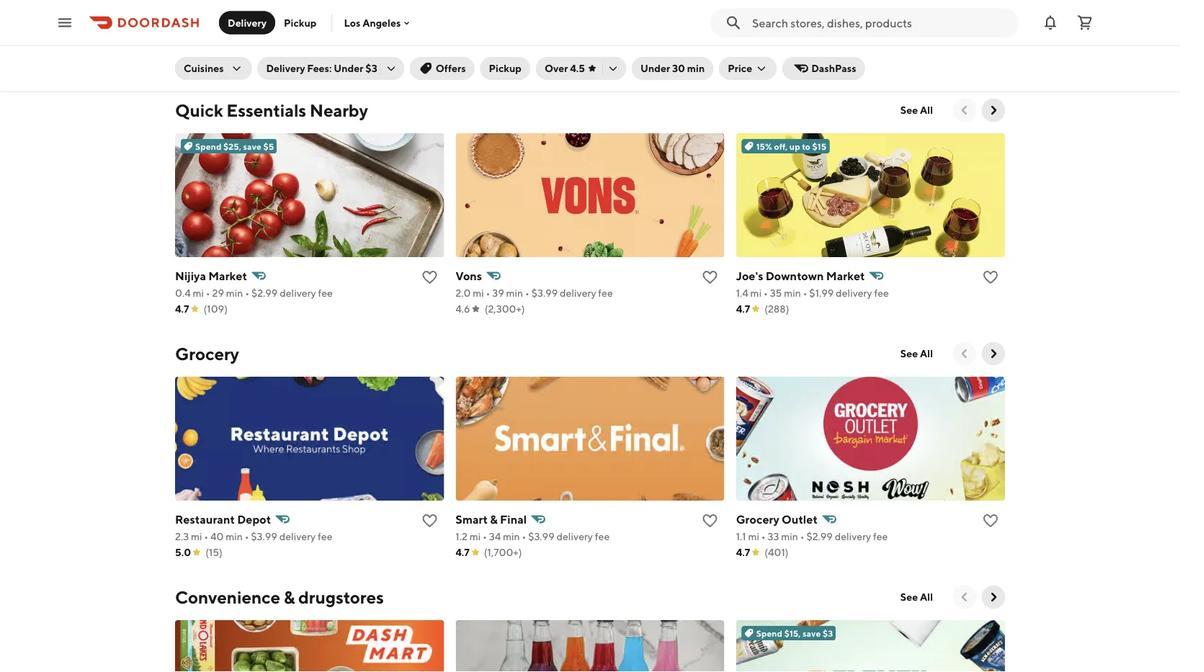 Task type: locate. For each thing, give the bounding box(es) containing it.
click to add this store to your saved list image left "grocery outlet"
[[701, 512, 719, 530]]

& left drugstores
[[284, 587, 295, 607]]

under inside button
[[640, 62, 670, 74]]

$0
[[192, 0, 211, 16]]

spend left $25,
[[195, 141, 221, 151]]

1 horizontal spatial $3
[[823, 628, 833, 638]]

$3.99 down "depot"
[[251, 531, 277, 543]]

over 4.5
[[545, 62, 585, 74]]

grocery for grocery
[[175, 343, 239, 364]]

2 vertical spatial see
[[900, 591, 918, 603]]

nearby
[[310, 100, 368, 120]]

available now - 11/30
[[613, 21, 711, 32]]

0 horizontal spatial $2.99
[[251, 287, 278, 299]]

$5
[[263, 141, 274, 151]]

off,
[[774, 141, 788, 151]]

1 vertical spatial delivery
[[266, 62, 305, 74]]

4.7 for joe's downtown market
[[736, 303, 750, 315]]

with
[[274, 17, 304, 34]]

1 see all link from the top
[[892, 99, 942, 122]]

1 horizontal spatial dashpass
[[307, 17, 371, 34]]

offers
[[436, 62, 466, 74]]

1.1
[[736, 531, 746, 543]]

min for grocery outlet
[[781, 531, 798, 543]]

min right the 35
[[784, 287, 801, 299]]

0 horizontal spatial &
[[284, 587, 295, 607]]

1 vertical spatial see all link
[[892, 342, 942, 365]]

1 previous button of carousel image from the top
[[958, 103, 972, 117]]

pickup left over
[[489, 62, 522, 74]]

2 horizontal spatial dashpass
[[811, 62, 856, 74]]

2 vertical spatial see all
[[900, 591, 933, 603]]

grocery link
[[175, 342, 239, 365]]

0.4 mi • 29 min • $2.99 delivery fee
[[175, 287, 333, 299]]

0 horizontal spatial pickup
[[284, 17, 317, 28]]

4.7 down 0.4
[[175, 303, 189, 315]]

$3 down los angeles in the top of the page
[[365, 62, 377, 74]]

1 vertical spatial spend
[[756, 628, 782, 638]]

mi for grocery outlet
[[748, 531, 759, 543]]

min right 30
[[687, 62, 705, 74]]

1 vertical spatial pickup button
[[480, 57, 530, 80]]

price
[[728, 62, 752, 74]]

under right fees: on the left top
[[334, 62, 363, 74]]

joe's
[[736, 269, 763, 283]]

0 horizontal spatial save
[[243, 141, 261, 151]]

cuisines
[[184, 62, 224, 74]]

spend $25, save $5
[[195, 141, 274, 151]]

min for restaurant depot
[[226, 531, 243, 543]]

0 horizontal spatial spend
[[195, 141, 221, 151]]

1 horizontal spatial under
[[640, 62, 670, 74]]

now down the with
[[265, 48, 286, 60]]

0 horizontal spatial pickup button
[[275, 11, 325, 34]]

2 vertical spatial see all link
[[892, 586, 942, 609]]

pickup button left over
[[480, 57, 530, 80]]

order now
[[622, 48, 674, 60]]

1 now from the left
[[265, 48, 286, 60]]

$2.99 for outlet
[[806, 531, 833, 543]]

min for joe's downtown market
[[784, 287, 801, 299]]

pickup
[[284, 17, 317, 28], [489, 62, 522, 74]]

3 see all from the top
[[900, 591, 933, 603]]

pickup down fees,
[[284, 17, 317, 28]]

see all
[[900, 104, 933, 116], [900, 348, 933, 360], [900, 591, 933, 603]]

pickup button
[[275, 11, 325, 34], [480, 57, 530, 80]]

grocery up 33
[[736, 513, 779, 526]]

mi right 1.4
[[750, 287, 762, 299]]

next button of carousel image
[[986, 103, 1001, 117], [986, 347, 1001, 361]]

min right 29
[[226, 287, 243, 299]]

34
[[489, 531, 501, 543]]

previous button of carousel image
[[958, 103, 972, 117], [958, 347, 972, 361]]

dashpass inside button
[[217, 48, 262, 60]]

save right $15,
[[803, 628, 821, 638]]

$3.99 for quick essentials nearby
[[531, 287, 558, 299]]

4.7 for nijiya market
[[175, 303, 189, 315]]

•
[[206, 287, 210, 299], [245, 287, 249, 299], [486, 287, 490, 299], [525, 287, 529, 299], [764, 287, 768, 299], [803, 287, 807, 299], [204, 531, 208, 543], [245, 531, 249, 543], [483, 531, 487, 543], [522, 531, 526, 543], [761, 531, 766, 543], [800, 531, 804, 543]]

(109)
[[204, 303, 228, 315]]

0 vertical spatial see all
[[900, 104, 933, 116]]

0 horizontal spatial $3
[[365, 62, 377, 74]]

mi right 1.1
[[748, 531, 759, 543]]

mi right 1.2 at the left
[[469, 531, 481, 543]]

click to add this store to your saved list image left joe's
[[701, 269, 719, 286]]

2 vertical spatial all
[[920, 591, 933, 603]]

2 see all link from the top
[[892, 342, 942, 365]]

4.7 down 1.1
[[736, 546, 750, 558]]

now up under 30 min
[[652, 48, 674, 60]]

2 previous button of carousel image from the top
[[958, 347, 972, 361]]

1 vertical spatial next button of carousel image
[[986, 347, 1001, 361]]

$15
[[812, 141, 827, 151]]

convenience
[[175, 587, 280, 607]]

delivery inside $0 delivery fees, reduced service fees with dashpass
[[214, 0, 268, 16]]

fee for grocery outlet
[[873, 531, 888, 543]]

1 see all from the top
[[900, 104, 933, 116]]

delivery
[[228, 17, 267, 28], [266, 62, 305, 74]]

delivery up try dashpass now
[[228, 17, 267, 28]]

0 vertical spatial pickup button
[[275, 11, 325, 34]]

$3.99 right 34
[[528, 531, 555, 543]]

1.4
[[736, 287, 748, 299]]

2 vertical spatial dashpass
[[811, 62, 856, 74]]

1 horizontal spatial spend
[[756, 628, 782, 638]]

over
[[545, 62, 568, 74]]

$3.99 for grocery
[[528, 531, 555, 543]]

min right 33
[[781, 531, 798, 543]]

1.2 mi • 34 min • $3.99 delivery fee
[[456, 531, 610, 543]]

$3.99
[[531, 287, 558, 299], [251, 531, 277, 543], [528, 531, 555, 543]]

2.3
[[175, 531, 189, 543]]

0 vertical spatial save
[[243, 141, 261, 151]]

0 horizontal spatial market
[[208, 269, 247, 283]]

mi right 0.4
[[193, 287, 204, 299]]

min right 40
[[226, 531, 243, 543]]

$2.99 down outlet
[[806, 531, 833, 543]]

mi for smart & final
[[469, 531, 481, 543]]

0 horizontal spatial under
[[334, 62, 363, 74]]

$2.99 for market
[[251, 287, 278, 299]]

3 see from the top
[[900, 591, 918, 603]]

cuisines button
[[175, 57, 252, 80]]

save for $25,
[[243, 141, 261, 151]]

spend
[[195, 141, 221, 151], [756, 628, 782, 638]]

under 30 min button
[[632, 57, 713, 80]]

see all link for nearby
[[892, 99, 942, 122]]

click to add this store to your saved list image left vons
[[421, 269, 438, 286]]

$1.99
[[809, 287, 834, 299]]

1 vertical spatial previous button of carousel image
[[958, 347, 972, 361]]

1 vertical spatial all
[[920, 348, 933, 360]]

0 vertical spatial previous button of carousel image
[[958, 103, 972, 117]]

click to add this store to your saved list image
[[982, 269, 999, 286], [421, 512, 438, 530], [982, 512, 999, 530]]

dashpass inside button
[[811, 62, 856, 74]]

market up 29
[[208, 269, 247, 283]]

1 horizontal spatial $2.99
[[806, 531, 833, 543]]

see all for nearby
[[900, 104, 933, 116]]

fee
[[318, 287, 333, 299], [598, 287, 613, 299], [874, 287, 889, 299], [318, 531, 332, 543], [595, 531, 610, 543], [873, 531, 888, 543]]

$3 for spend $15, save $3
[[823, 628, 833, 638]]

grocery
[[175, 343, 239, 364], [736, 513, 779, 526]]

dashpass down reduced
[[307, 17, 371, 34]]

0 horizontal spatial now
[[265, 48, 286, 60]]

fee for smart & final
[[595, 531, 610, 543]]

1 vertical spatial $2.99
[[806, 531, 833, 543]]

delivery
[[214, 0, 268, 16], [280, 287, 316, 299], [560, 287, 596, 299], [836, 287, 872, 299], [279, 531, 316, 543], [557, 531, 593, 543], [835, 531, 871, 543]]

1 horizontal spatial &
[[490, 513, 498, 526]]

$3 right $15,
[[823, 628, 833, 638]]

smart
[[456, 513, 488, 526]]

0 vertical spatial $2.99
[[251, 287, 278, 299]]

& for convenience
[[284, 587, 295, 607]]

mi for restaurant depot
[[191, 531, 202, 543]]

3 see all link from the top
[[892, 586, 942, 609]]

min right 34
[[503, 531, 520, 543]]

mi right 2.3
[[191, 531, 202, 543]]

29
[[212, 287, 224, 299]]

0 vertical spatial delivery
[[228, 17, 267, 28]]

market
[[208, 269, 247, 283], [826, 269, 865, 283]]

1 vertical spatial grocery
[[736, 513, 779, 526]]

&
[[490, 513, 498, 526], [284, 587, 295, 607]]

0 vertical spatial see all link
[[892, 99, 942, 122]]

1 vertical spatial see all
[[900, 348, 933, 360]]

dashpass right try
[[217, 48, 262, 60]]

1 vertical spatial see
[[900, 348, 918, 360]]

up
[[790, 141, 800, 151]]

notification bell image
[[1042, 14, 1059, 31]]

restaurant depot
[[175, 513, 271, 526]]

2 now from the left
[[652, 48, 674, 60]]

& for smart
[[490, 513, 498, 526]]

see all link
[[892, 99, 942, 122], [892, 342, 942, 365], [892, 586, 942, 609]]

fee for joe's downtown market
[[874, 287, 889, 299]]

0 vertical spatial spend
[[195, 141, 221, 151]]

angeles
[[363, 17, 401, 29]]

save left $5 at the top left of the page
[[243, 141, 261, 151]]

0 horizontal spatial dashpass
[[217, 48, 262, 60]]

4.7 down 1.4
[[736, 303, 750, 315]]

1 horizontal spatial save
[[803, 628, 821, 638]]

delivery inside button
[[228, 17, 267, 28]]

$3
[[365, 62, 377, 74], [823, 628, 833, 638]]

fee for restaurant depot
[[318, 531, 332, 543]]

3 all from the top
[[920, 591, 933, 603]]

delivery for restaurant depot
[[279, 531, 316, 543]]

previous button of carousel image for grocery
[[958, 347, 972, 361]]

1 horizontal spatial pickup button
[[480, 57, 530, 80]]

mi for nijiya market
[[193, 287, 204, 299]]

1 see from the top
[[900, 104, 918, 116]]

15% off, up to $15
[[756, 141, 827, 151]]

4.7 for smart & final
[[456, 546, 470, 558]]

1 all from the top
[[920, 104, 933, 116]]

outlet
[[782, 513, 818, 526]]

under 30 min
[[640, 62, 705, 74]]

1 vertical spatial $3
[[823, 628, 833, 638]]

delivery for delivery fees: under $3
[[266, 62, 305, 74]]

$2.99 right 29
[[251, 287, 278, 299]]

1 horizontal spatial grocery
[[736, 513, 779, 526]]

delivery for nijiya market
[[280, 287, 316, 299]]

1 next button of carousel image from the top
[[986, 103, 1001, 117]]

1 horizontal spatial market
[[826, 269, 865, 283]]

try dashpass now
[[201, 48, 286, 60]]

click to add this store to your saved list image
[[421, 269, 438, 286], [701, 269, 719, 286], [701, 512, 719, 530]]

0 vertical spatial next button of carousel image
[[986, 103, 1001, 117]]

2 next button of carousel image from the top
[[986, 347, 1001, 361]]

• down "depot"
[[245, 531, 249, 543]]

under down order now
[[640, 62, 670, 74]]

0 vertical spatial pickup
[[284, 17, 317, 28]]

see
[[900, 104, 918, 116], [900, 348, 918, 360], [900, 591, 918, 603]]

0 vertical spatial $3
[[365, 62, 377, 74]]

fees:
[[307, 62, 332, 74]]

1 horizontal spatial now
[[652, 48, 674, 60]]

Store search: begin typing to search for stores available on DoorDash text field
[[752, 15, 1010, 31]]

grocery down (109)
[[175, 343, 239, 364]]

0 vertical spatial see
[[900, 104, 918, 116]]

1 vertical spatial save
[[803, 628, 821, 638]]

0 vertical spatial all
[[920, 104, 933, 116]]

to
[[802, 141, 811, 151]]

$3 for delivery fees: under $3
[[365, 62, 377, 74]]

spend left $15,
[[756, 628, 782, 638]]

try dashpass now button
[[192, 43, 295, 66]]

now
[[265, 48, 286, 60], [652, 48, 674, 60]]

pickup button right fees
[[275, 11, 325, 34]]

2.0 mi • 39 min • $3.99 delivery fee
[[456, 287, 613, 299]]

min right "39"
[[506, 287, 523, 299]]

click to add this store to your saved list image for grocery
[[701, 512, 719, 530]]

0 vertical spatial grocery
[[175, 343, 239, 364]]

1 vertical spatial dashpass
[[217, 48, 262, 60]]

0 horizontal spatial grocery
[[175, 343, 239, 364]]

quick
[[175, 100, 223, 120]]

0 vertical spatial &
[[490, 513, 498, 526]]

dashpass inside $0 delivery fees, reduced service fees with dashpass
[[307, 17, 371, 34]]

$2.99
[[251, 287, 278, 299], [806, 531, 833, 543]]

4.7
[[175, 303, 189, 315], [736, 303, 750, 315], [456, 546, 470, 558], [736, 546, 750, 558]]

convenience & drugstores link
[[175, 586, 384, 609]]

1 vertical spatial &
[[284, 587, 295, 607]]

1 horizontal spatial pickup
[[489, 62, 522, 74]]

mi
[[193, 287, 204, 299], [473, 287, 484, 299], [750, 287, 762, 299], [191, 531, 202, 543], [469, 531, 481, 543], [748, 531, 759, 543]]

mi right 2.0
[[473, 287, 484, 299]]

see all for drugstores
[[900, 591, 933, 603]]

market up $1.99
[[826, 269, 865, 283]]

0 vertical spatial dashpass
[[307, 17, 371, 34]]

& up 34
[[490, 513, 498, 526]]

$3.99 right "39"
[[531, 287, 558, 299]]

4.7 down 1.2 at the left
[[456, 546, 470, 558]]

dashpass down store search: begin typing to search for stores available on doordash text box
[[811, 62, 856, 74]]

depot
[[237, 513, 271, 526]]

delivery left fees: on the left top
[[266, 62, 305, 74]]

2 under from the left
[[640, 62, 670, 74]]

0 items, open order cart image
[[1076, 14, 1094, 31]]

all for drugstores
[[920, 591, 933, 603]]



Task type: describe. For each thing, give the bounding box(es) containing it.
-
[[679, 21, 683, 32]]

final
[[500, 513, 527, 526]]

0.4
[[175, 287, 191, 299]]

• left 33
[[761, 531, 766, 543]]

• left 29
[[206, 287, 210, 299]]

(401)
[[765, 546, 789, 558]]

grocery outlet
[[736, 513, 818, 526]]

order
[[622, 48, 650, 60]]

try
[[201, 48, 215, 60]]

(1,700+)
[[484, 546, 522, 558]]

$0 delivery fees, reduced service fees with dashpass
[[192, 0, 371, 34]]

essentials
[[226, 100, 306, 120]]

1 under from the left
[[334, 62, 363, 74]]

next button of carousel image for grocery
[[986, 347, 1001, 361]]

see all link for drugstores
[[892, 586, 942, 609]]

$25,
[[223, 141, 241, 151]]

4.7 for grocery outlet
[[736, 546, 750, 558]]

• down final
[[522, 531, 526, 543]]

• left "39"
[[486, 287, 490, 299]]

reduced
[[306, 0, 362, 16]]

delivery for joe's downtown market
[[836, 287, 872, 299]]

available
[[613, 21, 656, 32]]

next button of carousel image for quick essentials nearby
[[986, 103, 1001, 117]]

2.3 mi • 40 min • $3.99 delivery fee
[[175, 531, 332, 543]]

40
[[210, 531, 224, 543]]

offers button
[[410, 57, 474, 80]]

click to add this store to your saved list image for quick essentials nearby
[[701, 269, 719, 286]]

11/30
[[685, 21, 711, 32]]

click to add this store to your saved list image for quick essentials nearby
[[982, 269, 999, 286]]

order now button
[[613, 43, 682, 66]]

los angeles
[[344, 17, 401, 29]]

(288)
[[765, 303, 789, 315]]

4.5
[[570, 62, 585, 74]]

dashpass button
[[783, 57, 865, 80]]

delivery for smart & final
[[557, 531, 593, 543]]

see for nearby
[[900, 104, 918, 116]]

nijiya market
[[175, 269, 247, 283]]

spend for spend $25, save $5
[[195, 141, 221, 151]]

(2,300+)
[[485, 303, 525, 315]]

vons
[[456, 269, 482, 283]]

delivery for delivery
[[228, 17, 267, 28]]

los angeles button
[[344, 17, 412, 29]]

delivery button
[[219, 11, 275, 34]]

mi for vons
[[473, 287, 484, 299]]

quick essentials nearby link
[[175, 99, 368, 122]]

service
[[192, 17, 240, 34]]

fees
[[243, 17, 271, 34]]

see for drugstores
[[900, 591, 918, 603]]

convenience & drugstores
[[175, 587, 384, 607]]

quick essentials nearby
[[175, 100, 368, 120]]

• left $1.99
[[803, 287, 807, 299]]

1.4 mi • 35 min • $1.99 delivery fee
[[736, 287, 889, 299]]

open menu image
[[56, 14, 73, 31]]

2 see all from the top
[[900, 348, 933, 360]]

fees,
[[271, 0, 303, 16]]

restaurant
[[175, 513, 235, 526]]

2 see from the top
[[900, 348, 918, 360]]

$15,
[[784, 628, 801, 638]]

drugstores
[[298, 587, 384, 607]]

smart & final
[[456, 513, 527, 526]]

delivery for vons
[[560, 287, 596, 299]]

• right 29
[[245, 287, 249, 299]]

spend $15, save $3
[[756, 628, 833, 638]]

39
[[492, 287, 504, 299]]

delivery fees: under $3
[[266, 62, 377, 74]]

fee for nijiya market
[[318, 287, 333, 299]]

all for nearby
[[920, 104, 933, 116]]

over 4.5 button
[[536, 57, 626, 80]]

price button
[[719, 57, 777, 80]]

5.0
[[175, 546, 191, 558]]

2.0
[[456, 287, 471, 299]]

33
[[768, 531, 779, 543]]

downtown
[[766, 269, 824, 283]]

(15)
[[205, 546, 223, 558]]

• left the 35
[[764, 287, 768, 299]]

delivery for grocery outlet
[[835, 531, 871, 543]]

min for nijiya market
[[226, 287, 243, 299]]

min for smart & final
[[503, 531, 520, 543]]

nijiya
[[175, 269, 206, 283]]

35
[[770, 287, 782, 299]]

now
[[658, 21, 677, 32]]

joe's downtown market
[[736, 269, 865, 283]]

click to add this store to your saved list image for grocery
[[982, 512, 999, 530]]

los
[[344, 17, 360, 29]]

previous button of carousel image for quick essentials nearby
[[958, 103, 972, 117]]

grocery for grocery outlet
[[736, 513, 779, 526]]

• down outlet
[[800, 531, 804, 543]]

4.6
[[456, 303, 470, 315]]

• right "39"
[[525, 287, 529, 299]]

1 vertical spatial pickup
[[489, 62, 522, 74]]

min for vons
[[506, 287, 523, 299]]

save for $15,
[[803, 628, 821, 638]]

15%
[[756, 141, 772, 151]]

30
[[672, 62, 685, 74]]

1.2
[[456, 531, 467, 543]]

spend for spend $15, save $3
[[756, 628, 782, 638]]

2 all from the top
[[920, 348, 933, 360]]

• left 40
[[204, 531, 208, 543]]

previous button of carousel image
[[958, 590, 972, 604]]

2 market from the left
[[826, 269, 865, 283]]

• left 34
[[483, 531, 487, 543]]

mi for joe's downtown market
[[750, 287, 762, 299]]

next button of carousel image
[[986, 590, 1001, 604]]

1 market from the left
[[208, 269, 247, 283]]

1.1 mi • 33 min • $2.99 delivery fee
[[736, 531, 888, 543]]

min inside under 30 min button
[[687, 62, 705, 74]]

fee for vons
[[598, 287, 613, 299]]



Task type: vqa. For each thing, say whether or not it's contained in the screenshot.


